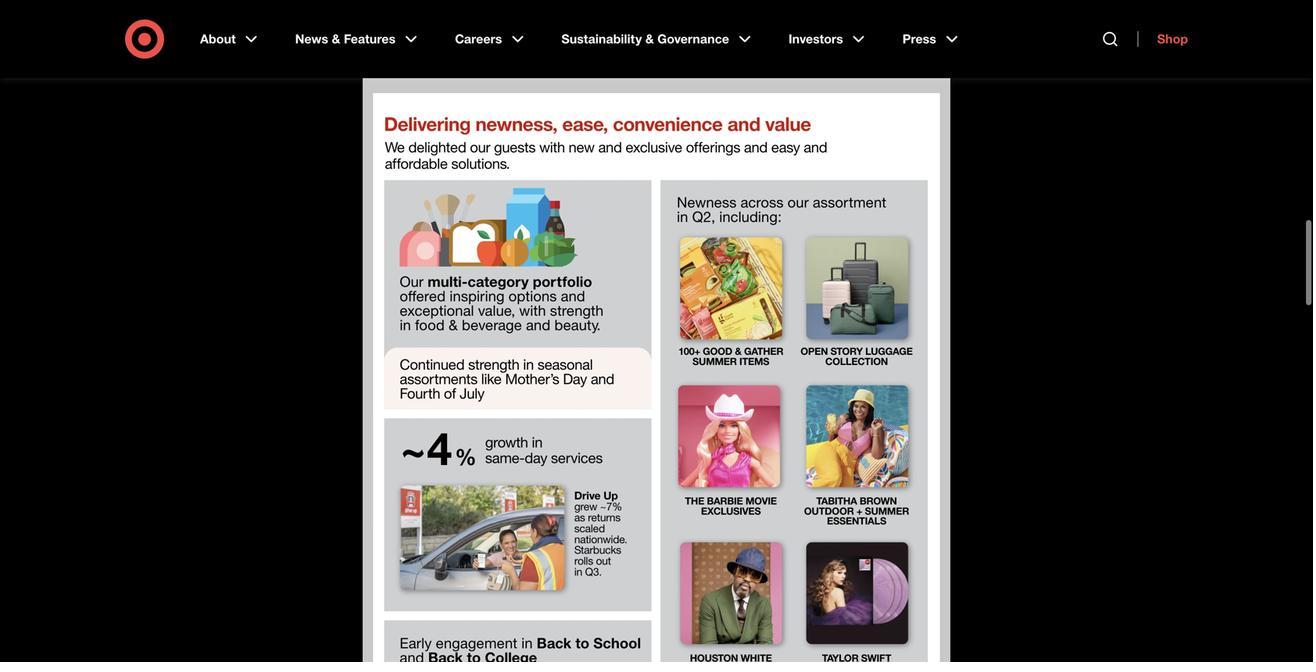 Task type: locate. For each thing, give the bounding box(es) containing it.
& right the news
[[332, 31, 341, 47]]

1 & from the left
[[332, 31, 341, 47]]

shop link
[[1138, 31, 1189, 47]]

press link
[[892, 19, 973, 59]]

& left governance
[[646, 31, 654, 47]]

careers link
[[444, 19, 538, 59]]

1 horizontal spatial &
[[646, 31, 654, 47]]

investors link
[[778, 19, 880, 59]]

sustainability & governance
[[562, 31, 730, 47]]

2 & from the left
[[646, 31, 654, 47]]

&
[[332, 31, 341, 47], [646, 31, 654, 47]]

sustainability & governance link
[[551, 19, 766, 59]]

0 horizontal spatial &
[[332, 31, 341, 47]]

about
[[200, 31, 236, 47]]

news
[[295, 31, 328, 47]]

press
[[903, 31, 937, 47]]

governance
[[658, 31, 730, 47]]

sustainability
[[562, 31, 642, 47]]

& for features
[[332, 31, 341, 47]]



Task type: vqa. For each thing, say whether or not it's contained in the screenshot.
rightmost Target
no



Task type: describe. For each thing, give the bounding box(es) containing it.
& for governance
[[646, 31, 654, 47]]

features
[[344, 31, 396, 47]]

news & features link
[[284, 19, 432, 59]]

investors
[[789, 31, 844, 47]]

careers
[[455, 31, 502, 47]]

about link
[[189, 19, 272, 59]]

news & features
[[295, 31, 396, 47]]

shop
[[1158, 31, 1189, 47]]



